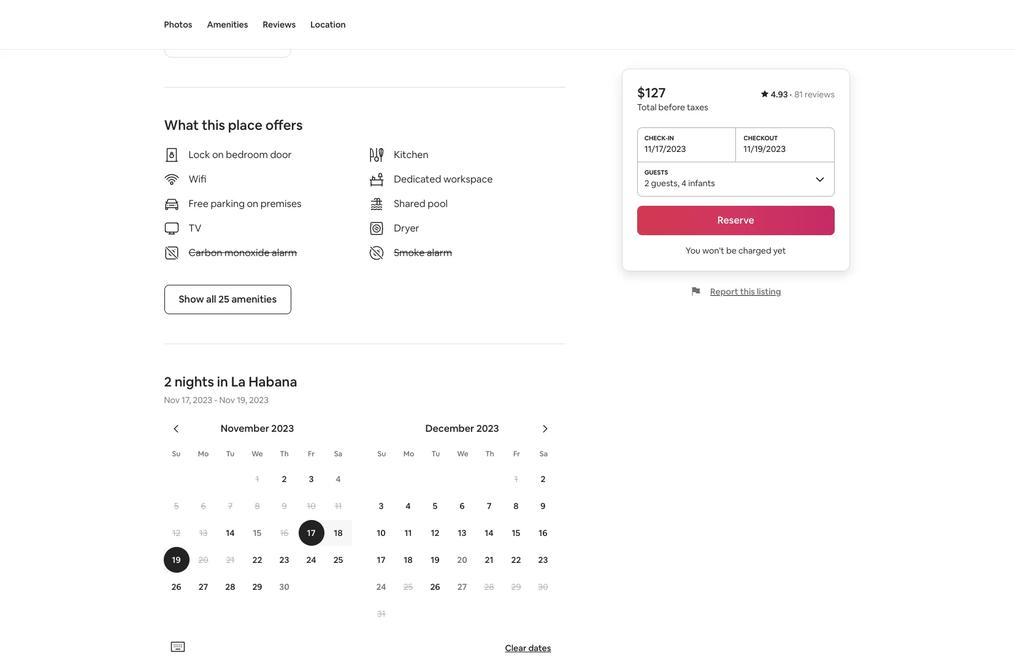 Task type: locate. For each thing, give the bounding box(es) containing it.
1 for december 2023
[[514, 474, 518, 485]]

2 6 from the left
[[460, 501, 465, 512]]

2 28 from the left
[[484, 582, 494, 593]]

december
[[425, 423, 474, 435]]

nov left '17,'
[[164, 395, 180, 406]]

1 vertical spatial 3
[[379, 501, 384, 512]]

2 20 from the left
[[457, 555, 467, 566]]

this
[[202, 117, 225, 134], [740, 286, 755, 297]]

2 23 from the left
[[538, 555, 548, 566]]

alarm right the smoke
[[427, 247, 452, 259]]

9 button
[[271, 494, 298, 520], [530, 494, 557, 520]]

2 29 from the left
[[511, 582, 521, 593]]

free
[[189, 198, 208, 210]]

0 horizontal spatial su
[[172, 450, 181, 459]]

nov
[[164, 395, 180, 406], [219, 395, 235, 406]]

9 for 1st 9 'button' from left
[[282, 501, 287, 512]]

2 15 from the left
[[512, 528, 520, 539]]

20 for 1st 20 button from left
[[198, 555, 208, 566]]

·
[[790, 89, 792, 100]]

1 5 from the left
[[174, 501, 179, 512]]

calendar application
[[149, 410, 977, 639]]

30 for first 30 button from the right
[[538, 582, 548, 593]]

0 horizontal spatial 10
[[307, 501, 316, 512]]

0 vertical spatial 25
[[218, 293, 229, 306]]

10 button
[[298, 494, 325, 520], [368, 521, 395, 547]]

0 vertical spatial 24 button
[[298, 548, 325, 573]]

this for report
[[740, 286, 755, 297]]

1 horizontal spatial th
[[485, 450, 494, 459]]

1 15 button from the left
[[244, 521, 271, 547]]

0 horizontal spatial 4
[[336, 474, 341, 485]]

1 horizontal spatial 22
[[511, 555, 521, 566]]

2 1 from the left
[[514, 474, 518, 485]]

0 horizontal spatial 15 button
[[244, 521, 271, 547]]

1 su from the left
[[172, 450, 181, 459]]

20
[[198, 555, 208, 566], [457, 555, 467, 566]]

1 vertical spatial on
[[247, 198, 258, 210]]

$127
[[637, 84, 666, 101]]

1 horizontal spatial 4
[[406, 501, 411, 512]]

1 16 from the left
[[280, 528, 289, 539]]

1 horizontal spatial alarm
[[427, 247, 452, 259]]

tu down december
[[432, 450, 440, 459]]

1 12 from the left
[[172, 528, 181, 539]]

1 horizontal spatial 2 button
[[530, 467, 557, 493]]

1 26 from the left
[[171, 582, 181, 593]]

tu
[[226, 450, 235, 459], [432, 450, 440, 459]]

we down december 2023
[[457, 450, 468, 459]]

2 5 button from the left
[[422, 494, 449, 520]]

1 23 from the left
[[279, 555, 289, 566]]

1 horizontal spatial 9 button
[[530, 494, 557, 520]]

2 14 from the left
[[485, 528, 494, 539]]

2 9 button from the left
[[530, 494, 557, 520]]

0 horizontal spatial 25
[[218, 293, 229, 306]]

30 for second 30 button from right
[[279, 582, 289, 593]]

2 30 from the left
[[538, 582, 548, 593]]

1 2 button from the left
[[271, 467, 298, 493]]

2 tu from the left
[[432, 450, 440, 459]]

0 horizontal spatial alarm
[[272, 247, 297, 259]]

0 vertical spatial 11
[[335, 501, 342, 512]]

this for what
[[202, 117, 225, 134]]

0 horizontal spatial 14
[[226, 528, 235, 539]]

alarm right the monoxide
[[272, 247, 297, 259]]

0 horizontal spatial 9
[[282, 501, 287, 512]]

1 horizontal spatial 24
[[376, 582, 386, 593]]

november
[[221, 423, 269, 435]]

23 for first 23 button from the left
[[279, 555, 289, 566]]

1 horizontal spatial 27
[[457, 582, 467, 593]]

report this listing button
[[691, 286, 781, 297]]

1 horizontal spatial 5 button
[[422, 494, 449, 520]]

0 horizontal spatial 22
[[252, 555, 262, 566]]

11 for top 11 button
[[335, 501, 342, 512]]

1 horizontal spatial su
[[378, 450, 386, 459]]

infants
[[689, 178, 715, 189]]

2 guests , 4 infants
[[645, 178, 715, 189]]

1 alarm from the left
[[272, 247, 297, 259]]

tu down november
[[226, 450, 235, 459]]

1 horizontal spatial 28
[[484, 582, 494, 593]]

16
[[280, 528, 289, 539], [539, 528, 548, 539]]

0 horizontal spatial 18
[[334, 528, 343, 539]]

1 horizontal spatial 12
[[431, 528, 439, 539]]

1 19 from the left
[[172, 555, 181, 566]]

1 28 from the left
[[225, 582, 235, 593]]

2 button for december 2023
[[530, 467, 557, 493]]

17
[[307, 528, 315, 539], [377, 555, 385, 566]]

1 horizontal spatial 15
[[512, 528, 520, 539]]

4.93 · 81 reviews
[[771, 89, 835, 100]]

4 button
[[325, 467, 352, 493], [395, 494, 422, 520]]

22
[[252, 555, 262, 566], [511, 555, 521, 566]]

you
[[686, 245, 701, 256]]

2 su from the left
[[378, 450, 386, 459]]

2 7 from the left
[[487, 501, 492, 512]]

0 horizontal spatial 24 button
[[298, 548, 325, 573]]

1 horizontal spatial 21
[[485, 555, 493, 566]]

5
[[174, 501, 179, 512], [433, 501, 438, 512]]

1 20 from the left
[[198, 555, 208, 566]]

1 horizontal spatial we
[[457, 450, 468, 459]]

11/17/2023
[[645, 144, 686, 155]]

30 button
[[271, 575, 298, 600], [530, 575, 557, 600]]

23 for first 23 button from the right
[[538, 555, 548, 566]]

0 horizontal spatial 27
[[199, 582, 208, 593]]

1 horizontal spatial 25
[[333, 555, 343, 566]]

this left the place
[[202, 117, 225, 134]]

0 horizontal spatial 6 button
[[190, 494, 217, 520]]

18 for rightmost the 18 'button'
[[404, 555, 413, 566]]

0 horizontal spatial 7
[[228, 501, 233, 512]]

2 21 button from the left
[[476, 548, 503, 573]]

0 horizontal spatial we
[[252, 450, 263, 459]]

1 horizontal spatial 19
[[431, 555, 440, 566]]

1 button
[[244, 467, 271, 493], [503, 467, 530, 493]]

0 horizontal spatial 19 button
[[163, 548, 190, 573]]

0 horizontal spatial 14 button
[[217, 521, 244, 547]]

0 horizontal spatial 24
[[306, 555, 316, 566]]

dedicated
[[394, 173, 441, 186]]

th down december 2023
[[485, 450, 494, 459]]

1 horizontal spatial 4 button
[[395, 494, 422, 520]]

we down the november 2023
[[252, 450, 263, 459]]

1 horizontal spatial 5
[[433, 501, 438, 512]]

0 horizontal spatial 9 button
[[271, 494, 298, 520]]

charged
[[739, 245, 772, 256]]

0 horizontal spatial 28
[[225, 582, 235, 593]]

12 button
[[163, 521, 190, 547], [422, 521, 449, 547]]

1
[[256, 474, 259, 485], [514, 474, 518, 485]]

2 2 button from the left
[[530, 467, 557, 493]]

0 horizontal spatial 23 button
[[271, 548, 298, 573]]

1 th from the left
[[280, 450, 289, 459]]

bedroom
[[226, 148, 268, 161]]

1 9 button from the left
[[271, 494, 298, 520]]

2 nights in la habana nov 17, 2023 - nov 19, 2023
[[164, 374, 297, 406]]

1 14 button from the left
[[217, 521, 244, 547]]

1 30 button from the left
[[271, 575, 298, 600]]

3 button
[[298, 467, 325, 493], [368, 494, 395, 520]]

0 horizontal spatial th
[[280, 450, 289, 459]]

3 for topmost 3 button
[[309, 474, 314, 485]]

28
[[225, 582, 235, 593], [484, 582, 494, 593]]

0 horizontal spatial 20 button
[[190, 548, 217, 573]]

premises
[[261, 198, 301, 210]]

3 for rightmost 3 button
[[379, 501, 384, 512]]

10 for 10 button to the right
[[377, 528, 386, 539]]

1 horizontal spatial 26
[[430, 582, 440, 593]]

shared pool
[[394, 198, 448, 210]]

th down the november 2023
[[280, 450, 289, 459]]

2 button
[[271, 467, 298, 493], [530, 467, 557, 493]]

1 29 button from the left
[[244, 575, 271, 600]]

1 horizontal spatial 1 button
[[503, 467, 530, 493]]

2023 right the 19,
[[249, 395, 269, 406]]

0 vertical spatial 10
[[307, 501, 316, 512]]

1 vertical spatial 25 button
[[395, 575, 422, 600]]

1 horizontal spatial 18
[[404, 555, 413, 566]]

20 button
[[190, 548, 217, 573], [449, 548, 476, 573]]

0 horizontal spatial 6
[[201, 501, 206, 512]]

2 13 from the left
[[458, 528, 466, 539]]

1 horizontal spatial 14 button
[[476, 521, 503, 547]]

2 26 button from the left
[[422, 575, 449, 600]]

21 button
[[217, 548, 244, 573], [476, 548, 503, 573]]

19 for 1st "19" button from left
[[172, 555, 181, 566]]

1 horizontal spatial 15 button
[[503, 521, 530, 547]]

1 21 button from the left
[[217, 548, 244, 573]]

1 9 from the left
[[282, 501, 287, 512]]

1 horizontal spatial 29
[[511, 582, 521, 593]]

1 27 button from the left
[[190, 575, 217, 600]]

0 horizontal spatial 25 button
[[325, 548, 352, 573]]

1 horizontal spatial 20 button
[[449, 548, 476, 573]]

29
[[252, 582, 262, 593], [511, 582, 521, 593]]

show all 25 amenities button
[[164, 285, 291, 315]]

0 horizontal spatial 29
[[252, 582, 262, 593]]

5 button
[[163, 494, 190, 520], [422, 494, 449, 520]]

26 button
[[163, 575, 190, 600], [422, 575, 449, 600]]

1 vertical spatial 10 button
[[368, 521, 395, 547]]

1 horizontal spatial 10
[[377, 528, 386, 539]]

pool
[[428, 198, 448, 210]]

2 19 from the left
[[431, 555, 440, 566]]

1 6 from the left
[[201, 501, 206, 512]]

28 for 1st 28 button from the right
[[484, 582, 494, 593]]

1 sa from the left
[[334, 450, 342, 459]]

1 horizontal spatial 23 button
[[530, 548, 557, 573]]

1 horizontal spatial 6
[[460, 501, 465, 512]]

13 for second 13 button from the right
[[199, 528, 208, 539]]

2 9 from the left
[[541, 501, 546, 512]]

2 1 button from the left
[[503, 467, 530, 493]]

2 27 from the left
[[457, 582, 467, 593]]

reviews
[[263, 19, 296, 30]]

13 button
[[190, 521, 217, 547], [449, 521, 476, 547]]

on right parking
[[247, 198, 258, 210]]

reviews button
[[263, 0, 296, 49]]

1 7 button from the left
[[217, 494, 244, 520]]

12
[[172, 528, 181, 539], [431, 528, 439, 539]]

9
[[282, 501, 287, 512], [541, 501, 546, 512]]

1 horizontal spatial tu
[[432, 450, 440, 459]]

9 for 1st 9 'button' from right
[[541, 501, 546, 512]]

16 button
[[271, 521, 298, 547], [530, 521, 557, 547]]

21
[[226, 555, 235, 566], [485, 555, 493, 566]]

0 horizontal spatial 20
[[198, 555, 208, 566]]

0 horizontal spatial 13 button
[[190, 521, 217, 547]]

0 horizontal spatial 2 button
[[271, 467, 298, 493]]

1 horizontal spatial mo
[[403, 450, 414, 459]]

1 vertical spatial 18 button
[[395, 548, 422, 573]]

1 horizontal spatial fr
[[513, 450, 520, 459]]

2 20 button from the left
[[449, 548, 476, 573]]

26 for first 26 button
[[171, 582, 181, 593]]

81
[[795, 89, 803, 100]]

4
[[682, 178, 687, 189], [336, 474, 341, 485], [406, 501, 411, 512]]

nov right '-'
[[219, 395, 235, 406]]

0 horizontal spatial 12 button
[[163, 521, 190, 547]]

0 vertical spatial 4
[[682, 178, 687, 189]]

1 1 button from the left
[[244, 467, 271, 493]]

2 vertical spatial 25
[[403, 582, 413, 593]]

1 horizontal spatial 27 button
[[449, 575, 476, 600]]

this left listing
[[740, 286, 755, 297]]

2 inside 2 nights in la habana nov 17, 2023 - nov 19, 2023
[[164, 374, 172, 391]]

1 vertical spatial 18
[[404, 555, 413, 566]]

1 horizontal spatial 7 button
[[476, 494, 503, 520]]

0 vertical spatial 4 button
[[325, 467, 352, 493]]

1 horizontal spatial sa
[[540, 450, 548, 459]]

1 1 from the left
[[256, 474, 259, 485]]

11/19/2023
[[744, 144, 786, 155]]

2 alarm from the left
[[427, 247, 452, 259]]

1 30 from the left
[[279, 582, 289, 593]]

1 we from the left
[[252, 450, 263, 459]]

1 14 from the left
[[226, 528, 235, 539]]

1 28 button from the left
[[217, 575, 244, 600]]

1 horizontal spatial 3 button
[[368, 494, 395, 520]]

19 button
[[163, 548, 190, 573], [422, 548, 449, 573]]

1 12 button from the left
[[163, 521, 190, 547]]

1 horizontal spatial 20
[[457, 555, 467, 566]]

1 7 from the left
[[228, 501, 233, 512]]

0 horizontal spatial 21
[[226, 555, 235, 566]]

7 for first 7 button from the right
[[487, 501, 492, 512]]

19
[[172, 555, 181, 566], [431, 555, 440, 566]]

0 horizontal spatial 11 button
[[325, 494, 352, 520]]

1 for november 2023
[[256, 474, 259, 485]]

reserve button
[[637, 206, 835, 236]]

24 button
[[298, 548, 325, 573], [368, 575, 395, 600]]

2 horizontal spatial 4
[[682, 178, 687, 189]]

we
[[252, 450, 263, 459], [457, 450, 468, 459]]

amenities button
[[207, 0, 248, 49]]

1 horizontal spatial 9
[[541, 501, 546, 512]]

$127 total before taxes
[[637, 84, 709, 113]]

0 horizontal spatial 27 button
[[190, 575, 217, 600]]

1 13 from the left
[[199, 528, 208, 539]]

17 button
[[298, 521, 325, 547], [368, 548, 395, 573]]

28 button
[[217, 575, 244, 600], [476, 575, 503, 600]]

0 horizontal spatial on
[[212, 148, 224, 161]]

18
[[334, 528, 343, 539], [404, 555, 413, 566]]

1 8 button from the left
[[244, 494, 271, 520]]

30
[[279, 582, 289, 593], [538, 582, 548, 593]]

27
[[199, 582, 208, 593], [457, 582, 467, 593]]

1 29 from the left
[[252, 582, 262, 593]]

2 6 button from the left
[[449, 494, 476, 520]]

2 15 button from the left
[[503, 521, 530, 547]]

0 vertical spatial 24
[[306, 555, 316, 566]]

7 button
[[217, 494, 244, 520], [476, 494, 503, 520]]

0 horizontal spatial 11
[[335, 501, 342, 512]]

14
[[226, 528, 235, 539], [485, 528, 494, 539]]

1 vertical spatial 24 button
[[368, 575, 395, 600]]

0 horizontal spatial 29 button
[[244, 575, 271, 600]]

won't
[[703, 245, 725, 256]]

on right "lock" at the top of the page
[[212, 148, 224, 161]]

0 horizontal spatial 7 button
[[217, 494, 244, 520]]

19,
[[237, 395, 247, 406]]

door
[[270, 148, 292, 161]]

20 for first 20 button from right
[[457, 555, 467, 566]]

27 button
[[190, 575, 217, 600], [449, 575, 476, 600]]

habana
[[249, 374, 297, 391]]

15 button
[[244, 521, 271, 547], [503, 521, 530, 547]]

13
[[199, 528, 208, 539], [458, 528, 466, 539]]

tv
[[189, 222, 201, 235]]



Task type: describe. For each thing, give the bounding box(es) containing it.
2 28 button from the left
[[476, 575, 503, 600]]

workspace
[[443, 173, 493, 186]]

2 22 from the left
[[511, 555, 521, 566]]

2 8 button from the left
[[503, 494, 530, 520]]

amenities
[[207, 19, 248, 30]]

2 horizontal spatial 25
[[403, 582, 413, 593]]

0 vertical spatial 10 button
[[298, 494, 325, 520]]

free parking on premises
[[189, 198, 301, 210]]

2 13 button from the left
[[449, 521, 476, 547]]

1 button for december 2023
[[503, 467, 530, 493]]

lock on bedroom door
[[189, 148, 292, 161]]

2 16 button from the left
[[530, 521, 557, 547]]

wifi
[[189, 173, 206, 186]]

31
[[377, 609, 385, 620]]

1 horizontal spatial 10 button
[[368, 521, 395, 547]]

1 6 button from the left
[[190, 494, 217, 520]]

amenities
[[231, 293, 277, 306]]

december 2023
[[425, 423, 499, 435]]

7 for 2nd 7 button from the right
[[228, 501, 233, 512]]

parking
[[211, 198, 245, 210]]

2 29 button from the left
[[503, 575, 530, 600]]

1 nov from the left
[[164, 395, 180, 406]]

1 15 from the left
[[253, 528, 262, 539]]

1 fr from the left
[[308, 450, 315, 459]]

dates
[[528, 643, 551, 654]]

1 8 from the left
[[255, 501, 260, 512]]

1 horizontal spatial 25 button
[[395, 575, 422, 600]]

2 vertical spatial 4
[[406, 501, 411, 512]]

total
[[637, 102, 657, 113]]

la
[[231, 374, 246, 391]]

24 for the rightmost 24 button
[[376, 582, 386, 593]]

1 horizontal spatial 24 button
[[368, 575, 395, 600]]

24 for the leftmost 24 button
[[306, 555, 316, 566]]

2 fr from the left
[[513, 450, 520, 459]]

2 8 from the left
[[514, 501, 519, 512]]

2023 left '-'
[[193, 395, 212, 406]]

1 5 button from the left
[[163, 494, 190, 520]]

2 7 button from the left
[[476, 494, 503, 520]]

bedroom
[[179, 12, 222, 25]]

2 23 button from the left
[[530, 548, 557, 573]]

2 we from the left
[[457, 450, 468, 459]]

smoke
[[394, 247, 425, 259]]

before
[[659, 102, 685, 113]]

what
[[164, 117, 199, 134]]

report
[[711, 286, 739, 297]]

1 mo from the left
[[198, 450, 209, 459]]

0 vertical spatial 11 button
[[325, 494, 352, 520]]

2 5 from the left
[[433, 501, 438, 512]]

2 button for november 2023
[[271, 467, 298, 493]]

clear dates button
[[500, 639, 556, 659]]

0 vertical spatial 25 button
[[325, 548, 352, 573]]

0 vertical spatial 3 button
[[298, 467, 325, 493]]

0 horizontal spatial 17
[[307, 528, 315, 539]]

kitchen
[[394, 148, 429, 161]]

all
[[206, 293, 216, 306]]

place
[[228, 117, 263, 134]]

1 27 from the left
[[199, 582, 208, 593]]

2 12 button from the left
[[422, 521, 449, 547]]

clear
[[505, 643, 527, 654]]

location button
[[311, 0, 346, 49]]

offers
[[265, 117, 303, 134]]

location
[[311, 19, 346, 30]]

13 for first 13 button from right
[[458, 528, 466, 539]]

2 th from the left
[[485, 450, 494, 459]]

photos
[[164, 19, 192, 30]]

0 horizontal spatial 18 button
[[325, 521, 352, 547]]

listing
[[757, 286, 781, 297]]

1 16 button from the left
[[271, 521, 298, 547]]

you won't be charged yet
[[686, 245, 786, 256]]

1 vertical spatial 17
[[377, 555, 385, 566]]

1 22 button from the left
[[244, 548, 271, 573]]

1 vertical spatial 17 button
[[368, 548, 395, 573]]

2 14 button from the left
[[476, 521, 503, 547]]

0 vertical spatial on
[[212, 148, 224, 161]]

18 for the leftmost the 18 'button'
[[334, 528, 343, 539]]

report this listing
[[711, 286, 781, 297]]

,
[[678, 178, 680, 189]]

1 21 from the left
[[226, 555, 235, 566]]

1 vertical spatial 4
[[336, 474, 341, 485]]

17,
[[182, 395, 191, 406]]

nights
[[175, 374, 214, 391]]

2 16 from the left
[[539, 528, 548, 539]]

2 nov from the left
[[219, 395, 235, 406]]

19 for second "19" button from left
[[431, 555, 440, 566]]

show
[[179, 293, 204, 306]]

1 button for november 2023
[[244, 467, 271, 493]]

1 horizontal spatial 18 button
[[395, 548, 422, 573]]

photos button
[[164, 0, 192, 49]]

2023 right december
[[476, 423, 499, 435]]

1 19 button from the left
[[163, 548, 190, 573]]

monoxide
[[225, 247, 270, 259]]

2 mo from the left
[[403, 450, 414, 459]]

lock
[[189, 148, 210, 161]]

1 vertical spatial 4 button
[[395, 494, 422, 520]]

2 sa from the left
[[540, 450, 548, 459]]

shared
[[394, 198, 425, 210]]

taxes
[[687, 102, 709, 113]]

november 2023
[[221, 423, 294, 435]]

1 horizontal spatial on
[[247, 198, 258, 210]]

11 for 11 button to the bottom
[[404, 528, 412, 539]]

dryer
[[394, 222, 419, 235]]

0 horizontal spatial 17 button
[[298, 521, 325, 547]]

smoke alarm
[[394, 247, 452, 259]]

reserve
[[718, 214, 755, 227]]

what this place offers
[[164, 117, 303, 134]]

2 12 from the left
[[431, 528, 439, 539]]

2 27 button from the left
[[449, 575, 476, 600]]

26 for first 26 button from the right
[[430, 582, 440, 593]]

2 21 from the left
[[485, 555, 493, 566]]

25 inside show all 25 amenities button
[[218, 293, 229, 306]]

1 vertical spatial 11 button
[[395, 521, 422, 547]]

2023 right november
[[271, 423, 294, 435]]

carbon
[[189, 247, 222, 259]]

1 23 button from the left
[[271, 548, 298, 573]]

reviews
[[805, 89, 835, 100]]

in
[[217, 374, 228, 391]]

1 20 button from the left
[[190, 548, 217, 573]]

4.93
[[771, 89, 788, 100]]

be
[[727, 245, 737, 256]]

1 tu from the left
[[226, 450, 235, 459]]

-
[[214, 395, 217, 406]]

yet
[[774, 245, 786, 256]]

1 26 button from the left
[[163, 575, 190, 600]]

31 button
[[368, 602, 395, 627]]

guests
[[651, 178, 678, 189]]

clear dates
[[505, 643, 551, 654]]

2 30 button from the left
[[530, 575, 557, 600]]

show all 25 amenities
[[179, 293, 277, 306]]

2 19 button from the left
[[422, 548, 449, 573]]

28 for first 28 button from the left
[[225, 582, 235, 593]]

dedicated workspace
[[394, 173, 493, 186]]

1 13 button from the left
[[190, 521, 217, 547]]

1 22 from the left
[[252, 555, 262, 566]]

carbon monoxide alarm
[[189, 247, 297, 259]]

10 for 10 button to the top
[[307, 501, 316, 512]]

2 22 button from the left
[[503, 548, 530, 573]]



Task type: vqa. For each thing, say whether or not it's contained in the screenshot.


